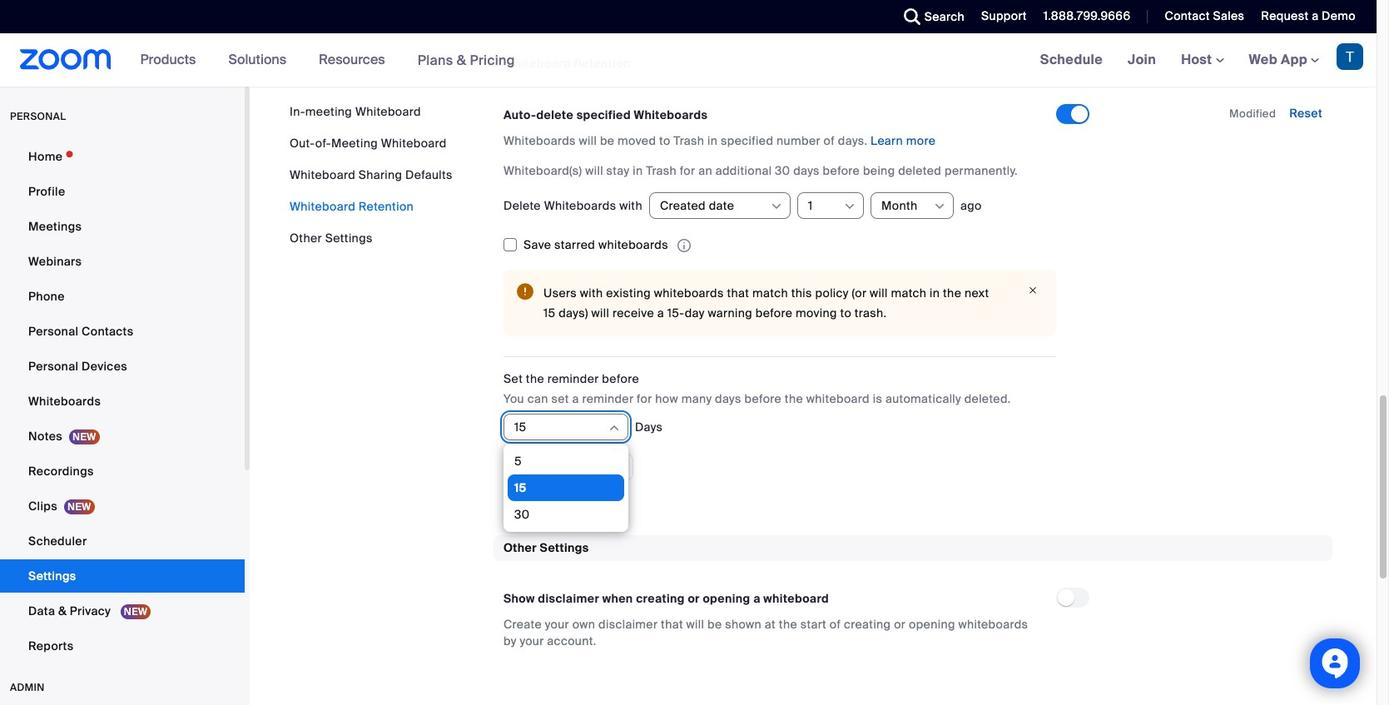 Task type: locate. For each thing, give the bounding box(es) containing it.
1 vertical spatial 30
[[515, 507, 530, 522]]

whiteboard retention inside menu bar
[[290, 199, 414, 214]]

a up "shown"
[[754, 591, 761, 606]]

0 vertical spatial save
[[524, 237, 551, 252]]

0 vertical spatial of
[[824, 133, 835, 148]]

1 vertical spatial &
[[58, 604, 67, 619]]

close image
[[1023, 283, 1043, 298]]

save down 15 'dropdown button'
[[517, 459, 545, 474]]

0 horizontal spatial be
[[600, 133, 615, 148]]

1 vertical spatial your
[[520, 634, 544, 649]]

0 horizontal spatial other
[[290, 231, 322, 246]]

your down create
[[520, 634, 544, 649]]

own
[[573, 617, 596, 632]]

1 vertical spatial for
[[637, 391, 652, 406]]

0 horizontal spatial days
[[715, 391, 742, 406]]

1 vertical spatial personal
[[28, 359, 79, 374]]

1 horizontal spatial that
[[727, 285, 750, 300]]

recordings
[[28, 464, 94, 479]]

reminder up set
[[548, 371, 599, 386]]

0 horizontal spatial for
[[637, 391, 652, 406]]

be down auto-delete specified whiteboards
[[600, 133, 615, 148]]

0 vertical spatial specified
[[577, 107, 631, 122]]

for left how at the left
[[637, 391, 652, 406]]

1 vertical spatial creating
[[844, 617, 891, 632]]

2 match from the left
[[891, 285, 927, 300]]

be inside whiteboard retention element
[[600, 133, 615, 148]]

out-
[[290, 136, 315, 151]]

support link
[[969, 0, 1031, 33], [982, 8, 1027, 23]]

to
[[659, 133, 671, 148], [840, 305, 852, 320]]

0 horizontal spatial match
[[753, 285, 788, 300]]

with down stay
[[620, 198, 643, 213]]

days down number
[[794, 163, 820, 178]]

1 vertical spatial to
[[840, 305, 852, 320]]

1 vertical spatial reminder
[[582, 391, 634, 406]]

zoom logo image
[[20, 49, 111, 70]]

disclaimer inside create your own disclaimer that will be shown at the start of creating or opening whiteboards by your account.
[[599, 617, 658, 632]]

your
[[545, 617, 569, 632], [520, 634, 544, 649]]

0 vertical spatial other settings
[[290, 231, 373, 246]]

match left the this
[[753, 285, 788, 300]]

0 horizontal spatial creating
[[636, 591, 685, 606]]

2 vertical spatial 15
[[515, 480, 527, 495]]

whiteboard retention down the whiteboard sharing defaults link
[[290, 199, 414, 214]]

personal down personal contacts on the top left of the page
[[28, 359, 79, 374]]

a inside other settings element
[[754, 591, 761, 606]]

2 vertical spatial whiteboards
[[959, 617, 1028, 632]]

1 personal from the top
[[28, 324, 79, 339]]

1 horizontal spatial opening
[[909, 617, 955, 632]]

0 vertical spatial be
[[600, 133, 615, 148]]

0 horizontal spatial to
[[659, 133, 671, 148]]

your up account.
[[545, 617, 569, 632]]

2 vertical spatial settings
[[28, 569, 76, 584]]

show options image
[[770, 199, 783, 213], [933, 199, 947, 213]]

match
[[753, 285, 788, 300], [891, 285, 927, 300]]

2 horizontal spatial in
[[930, 285, 940, 300]]

whiteboards inside application
[[599, 237, 668, 252]]

1 vertical spatial whiteboard
[[764, 591, 829, 606]]

1 horizontal spatial &
[[457, 51, 466, 69]]

30 down 5 15
[[515, 507, 530, 522]]

1 vertical spatial opening
[[909, 617, 955, 632]]

settings down 'scheduler'
[[28, 569, 76, 584]]

1 vertical spatial 15
[[515, 419, 527, 434]]

number
[[777, 133, 821, 148]]

1 vertical spatial whiteboard retention
[[290, 199, 414, 214]]

other settings
[[290, 231, 373, 246], [504, 540, 589, 555]]

0 horizontal spatial retention
[[359, 199, 414, 214]]

retention down sharing
[[359, 199, 414, 214]]

banner
[[0, 33, 1377, 87]]

created date
[[660, 198, 735, 213]]

other down whiteboard retention link
[[290, 231, 322, 246]]

0 vertical spatial whiteboard
[[807, 391, 870, 406]]

1 horizontal spatial 30
[[775, 163, 790, 178]]

0 horizontal spatial settings
[[28, 569, 76, 584]]

retention up auto-delete specified whiteboards
[[574, 56, 631, 71]]

meetings
[[28, 219, 82, 234]]

1 horizontal spatial retention
[[574, 56, 631, 71]]

& right the data
[[58, 604, 67, 619]]

0 vertical spatial in
[[708, 133, 718, 148]]

0 horizontal spatial whiteboard retention
[[290, 199, 414, 214]]

date
[[709, 198, 735, 213]]

1 vertical spatial or
[[894, 617, 906, 632]]

1 horizontal spatial in
[[708, 133, 718, 148]]

will down show disclaimer when creating or opening a whiteboard
[[686, 617, 705, 632]]

clips
[[28, 499, 57, 514]]

1 horizontal spatial other
[[504, 540, 537, 555]]

0 horizontal spatial &
[[58, 604, 67, 619]]

0 vertical spatial that
[[727, 285, 750, 300]]

scheduler
[[28, 534, 87, 549]]

1 horizontal spatial whiteboard retention
[[504, 56, 631, 71]]

ago
[[961, 198, 982, 213]]

meeting
[[331, 136, 378, 151]]

whiteboard sharing defaults
[[290, 167, 453, 182]]

set
[[504, 371, 523, 386]]

with
[[620, 198, 643, 213], [580, 285, 603, 300]]

0 vertical spatial personal
[[28, 324, 79, 339]]

sharing
[[359, 167, 402, 182]]

an
[[699, 163, 713, 178]]

personal down phone
[[28, 324, 79, 339]]

15 down save button
[[515, 480, 527, 495]]

& inside product information navigation
[[457, 51, 466, 69]]

of-
[[315, 136, 331, 151]]

contact sales
[[1165, 8, 1245, 23]]

menu bar
[[290, 103, 453, 246]]

0 vertical spatial &
[[457, 51, 466, 69]]

will inside create your own disclaimer that will be shown at the start of creating or opening whiteboards by your account.
[[686, 617, 705, 632]]

to down policy
[[840, 305, 852, 320]]

2 vertical spatial in
[[930, 285, 940, 300]]

other settings inside other settings element
[[504, 540, 589, 555]]

0 vertical spatial trash
[[674, 133, 705, 148]]

personal devices
[[28, 359, 127, 374]]

a
[[1312, 8, 1319, 23], [657, 305, 664, 320], [572, 391, 579, 406], [754, 591, 761, 606]]

other settings up 'show'
[[504, 540, 589, 555]]

1
[[808, 198, 813, 213]]

0 vertical spatial 15
[[544, 305, 556, 320]]

2 horizontal spatial settings
[[540, 540, 589, 555]]

solutions
[[228, 51, 286, 68]]

for left an
[[680, 163, 696, 178]]

days right the "many"
[[715, 391, 742, 406]]

in up an
[[708, 133, 718, 148]]

personal contacts link
[[0, 315, 245, 348]]

warning image
[[517, 283, 534, 300]]

& inside personal menu menu
[[58, 604, 67, 619]]

plans & pricing link
[[418, 51, 515, 69], [418, 51, 515, 69]]

before down the this
[[756, 305, 793, 320]]

15 inside users with existing whiteboards that match this policy (or will match in the next 15 days) will receive a 15-day warning before moving to trash.
[[544, 305, 556, 320]]

month
[[882, 198, 918, 213]]

trash up an
[[674, 133, 705, 148]]

settings down whiteboard retention link
[[325, 231, 373, 246]]

& right plans
[[457, 51, 466, 69]]

will right days)
[[592, 305, 610, 320]]

settings down reminder time: 15 list box
[[540, 540, 589, 555]]

0 vertical spatial whiteboards
[[599, 237, 668, 252]]

15 down you
[[515, 419, 527, 434]]

personal for personal devices
[[28, 359, 79, 374]]

that down show disclaimer when creating or opening a whiteboard
[[661, 617, 683, 632]]

1 vertical spatial of
[[830, 617, 841, 632]]

create your own disclaimer that will be shown at the start of creating or opening whiteboards by your account.
[[504, 617, 1028, 649]]

in inside users with existing whiteboards that match this policy (or will match in the next 15 days) will receive a 15-day warning before moving to trash.
[[930, 285, 940, 300]]

many
[[682, 391, 712, 406]]

banner containing products
[[0, 33, 1377, 87]]

0 horizontal spatial 30
[[515, 507, 530, 522]]

plans & pricing
[[418, 51, 515, 69]]

0 horizontal spatial that
[[661, 617, 683, 632]]

whiteboard retention up "delete" on the top left
[[504, 56, 631, 71]]

notes
[[28, 429, 62, 444]]

save inside application
[[524, 237, 551, 252]]

show options image left ago
[[933, 199, 947, 213]]

that inside users with existing whiteboards that match this policy (or will match in the next 15 days) will receive a 15-day warning before moving to trash.
[[727, 285, 750, 300]]

1 horizontal spatial show options image
[[933, 199, 947, 213]]

(or
[[852, 285, 867, 300]]

1 vertical spatial days
[[715, 391, 742, 406]]

15 down "users"
[[544, 305, 556, 320]]

whiteboards down personal devices at the left of page
[[28, 394, 101, 409]]

save left starred
[[524, 237, 551, 252]]

0 vertical spatial other
[[290, 231, 322, 246]]

for inside set the reminder before you can set a reminder for how many days before the whiteboard is automatically deleted.
[[637, 391, 652, 406]]

to right moved
[[659, 133, 671, 148]]

0 vertical spatial retention
[[574, 56, 631, 71]]

0 horizontal spatial show options image
[[770, 199, 783, 213]]

30 down number
[[775, 163, 790, 178]]

0 vertical spatial days
[[794, 163, 820, 178]]

other inside menu bar
[[290, 231, 322, 246]]

1 vertical spatial with
[[580, 285, 603, 300]]

1 vertical spatial in
[[633, 163, 643, 178]]

be left "shown"
[[708, 617, 722, 632]]

1 vertical spatial be
[[708, 617, 722, 632]]

save for save starred whiteboards
[[524, 237, 551, 252]]

save
[[524, 237, 551, 252], [517, 459, 545, 474]]

with up days)
[[580, 285, 603, 300]]

for
[[680, 163, 696, 178], [637, 391, 652, 406]]

1 horizontal spatial or
[[894, 617, 906, 632]]

creating right start
[[844, 617, 891, 632]]

&
[[457, 51, 466, 69], [58, 604, 67, 619]]

a inside users with existing whiteboards that match this policy (or will match in the next 15 days) will receive a 15-day warning before moving to trash.
[[657, 305, 664, 320]]

1 horizontal spatial to
[[840, 305, 852, 320]]

learn more link
[[871, 133, 936, 148]]

disclaimer
[[538, 591, 600, 606], [599, 617, 658, 632]]

1 show options image from the left
[[770, 199, 783, 213]]

of
[[824, 133, 835, 148], [830, 617, 841, 632]]

or
[[688, 591, 700, 606], [894, 617, 906, 632]]

1 horizontal spatial match
[[891, 285, 927, 300]]

1 horizontal spatial your
[[545, 617, 569, 632]]

15 inside list box
[[515, 480, 527, 495]]

show options image for month
[[933, 199, 947, 213]]

0 vertical spatial 30
[[775, 163, 790, 178]]

automatically
[[886, 391, 962, 406]]

1 vertical spatial that
[[661, 617, 683, 632]]

before down days.
[[823, 163, 860, 178]]

0 horizontal spatial opening
[[703, 591, 751, 606]]

whiteboard up start
[[764, 591, 829, 606]]

15 inside 'dropdown button'
[[515, 419, 527, 434]]

personal
[[28, 324, 79, 339], [28, 359, 79, 374]]

a left demo
[[1312, 8, 1319, 23]]

1 vertical spatial other settings
[[504, 540, 589, 555]]

delete
[[504, 198, 541, 213]]

of right start
[[830, 617, 841, 632]]

1 horizontal spatial other settings
[[504, 540, 589, 555]]

disclaimer down when
[[599, 617, 658, 632]]

other settings down whiteboard retention link
[[290, 231, 373, 246]]

search button
[[891, 0, 969, 33]]

whiteboards up starred
[[544, 198, 616, 213]]

specified
[[577, 107, 631, 122], [721, 133, 774, 148]]

users with existing whiteboards that match this policy (or will match in the next 15 days) will receive a 15-day warning before moving to trash. alert
[[504, 270, 1056, 336]]

1 vertical spatial specified
[[721, 133, 774, 148]]

in left next
[[930, 285, 940, 300]]

show options image left 1
[[770, 199, 783, 213]]

match right the (or
[[891, 285, 927, 300]]

contacts
[[82, 324, 134, 339]]

trash
[[674, 133, 705, 148], [646, 163, 677, 178]]

policy
[[815, 285, 849, 300]]

a right set
[[572, 391, 579, 406]]

home link
[[0, 140, 245, 173]]

that inside create your own disclaimer that will be shown at the start of creating or opening whiteboards by your account.
[[661, 617, 683, 632]]

1 vertical spatial other
[[504, 540, 537, 555]]

0 vertical spatial opening
[[703, 591, 751, 606]]

profile
[[28, 184, 65, 199]]

0 horizontal spatial or
[[688, 591, 700, 606]]

in right stay
[[633, 163, 643, 178]]

save inside save button
[[517, 459, 545, 474]]

will
[[579, 133, 597, 148], [585, 163, 603, 178], [870, 285, 888, 300], [592, 305, 610, 320], [686, 617, 705, 632]]

0 vertical spatial to
[[659, 133, 671, 148]]

30
[[775, 163, 790, 178], [515, 507, 530, 522]]

specified up "additional"
[[721, 133, 774, 148]]

0 horizontal spatial with
[[580, 285, 603, 300]]

1 horizontal spatial settings
[[325, 231, 373, 246]]

opening inside create your own disclaimer that will be shown at the start of creating or opening whiteboards by your account.
[[909, 617, 955, 632]]

whiteboard left is
[[807, 391, 870, 406]]

devices
[[82, 359, 127, 374]]

1 horizontal spatial for
[[680, 163, 696, 178]]

reminder up hide options icon
[[582, 391, 634, 406]]

disclaimer up own at the bottom of the page
[[538, 591, 600, 606]]

data & privacy
[[28, 604, 114, 619]]

days inside set the reminder before you can set a reminder for how many days before the whiteboard is automatically deleted.
[[715, 391, 742, 406]]

in-meeting whiteboard link
[[290, 104, 421, 119]]

1 horizontal spatial creating
[[844, 617, 891, 632]]

of inside whiteboard retention element
[[824, 133, 835, 148]]

a left 15-
[[657, 305, 664, 320]]

2 personal from the top
[[28, 359, 79, 374]]

0 vertical spatial settings
[[325, 231, 373, 246]]

out-of-meeting whiteboard link
[[290, 136, 447, 151]]

of left days.
[[824, 133, 835, 148]]

set
[[551, 391, 569, 406]]

or inside create your own disclaimer that will be shown at the start of creating or opening whiteboards by your account.
[[894, 617, 906, 632]]

1.888.799.9666 button
[[1031, 0, 1135, 33], [1044, 8, 1131, 23]]

users with existing whiteboards that match this policy (or will match in the next 15 days) will receive a 15-day warning before moving to trash.
[[544, 285, 989, 320]]

month button
[[882, 193, 932, 218]]

other up 'show'
[[504, 540, 537, 555]]

reset
[[1290, 105, 1323, 120]]

demo
[[1322, 8, 1356, 23]]

creating right when
[[636, 591, 685, 606]]

trash down moved
[[646, 163, 677, 178]]

whiteboard
[[807, 391, 870, 406], [764, 591, 829, 606]]

1 horizontal spatial be
[[708, 617, 722, 632]]

save for save
[[517, 459, 545, 474]]

stay
[[607, 163, 630, 178]]

0 horizontal spatial other settings
[[290, 231, 373, 246]]

meetings link
[[0, 210, 245, 243]]

profile picture image
[[1337, 43, 1364, 70]]

1 vertical spatial disclaimer
[[599, 617, 658, 632]]

1 horizontal spatial days
[[794, 163, 820, 178]]

1 vertical spatial retention
[[359, 199, 414, 214]]

settings
[[325, 231, 373, 246], [540, 540, 589, 555], [28, 569, 76, 584]]

1 match from the left
[[753, 285, 788, 300]]

whiteboard up the other settings link
[[290, 199, 356, 214]]

creating
[[636, 591, 685, 606], [844, 617, 891, 632]]

will right the (or
[[870, 285, 888, 300]]

that up warning
[[727, 285, 750, 300]]

that
[[727, 285, 750, 300], [661, 617, 683, 632]]

specified up moved
[[577, 107, 631, 122]]

profile link
[[0, 175, 245, 208]]

solutions button
[[228, 33, 294, 87]]

2 show options image from the left
[[933, 199, 947, 213]]

1 vertical spatial whiteboards
[[654, 285, 724, 300]]

search
[[925, 9, 965, 24]]

0 vertical spatial whiteboard retention
[[504, 56, 631, 71]]

opening
[[703, 591, 751, 606], [909, 617, 955, 632]]



Task type: vqa. For each thing, say whether or not it's contained in the screenshot.
'credits' inside the video sdk universal credit maximize building with bundled products and the flexibility of prepaid credits for all video sdk service plans. credit rates
no



Task type: describe. For each thing, give the bounding box(es) containing it.
be inside create your own disclaimer that will be shown at the start of creating or opening whiteboards by your account.
[[708, 617, 722, 632]]

when
[[603, 591, 633, 606]]

reminder time: 15 list box
[[508, 448, 624, 528]]

web
[[1249, 51, 1278, 68]]

creating inside create your own disclaimer that will be shown at the start of creating or opening whiteboards by your account.
[[844, 617, 891, 632]]

moving
[[796, 305, 837, 320]]

show options image
[[843, 199, 857, 213]]

days
[[635, 419, 663, 434]]

meetings navigation
[[1028, 33, 1377, 87]]

save starred whiteboards
[[524, 237, 668, 252]]

0 horizontal spatial specified
[[577, 107, 631, 122]]

shown
[[725, 617, 762, 632]]

personal menu menu
[[0, 140, 245, 664]]

show
[[504, 591, 535, 606]]

1 vertical spatial trash
[[646, 163, 677, 178]]

how
[[655, 391, 678, 406]]

web app
[[1249, 51, 1308, 68]]

resources button
[[319, 33, 393, 87]]

a inside set the reminder before you can set a reminder for how many days before the whiteboard is automatically deleted.
[[572, 391, 579, 406]]

reports link
[[0, 629, 245, 663]]

15 button
[[515, 414, 607, 439]]

with inside users with existing whiteboards that match this policy (or will match in the next 15 days) will receive a 15-day warning before moving to trash.
[[580, 285, 603, 300]]

out-of-meeting whiteboard
[[290, 136, 447, 151]]

whiteboards inside personal menu menu
[[28, 394, 101, 409]]

reports
[[28, 639, 74, 654]]

day
[[685, 305, 705, 320]]

plans
[[418, 51, 453, 69]]

product information navigation
[[128, 33, 528, 87]]

being
[[863, 163, 895, 178]]

at
[[765, 617, 776, 632]]

that for match
[[727, 285, 750, 300]]

personal
[[10, 110, 66, 123]]

schedule link
[[1028, 33, 1116, 87]]

before up hide options icon
[[602, 371, 639, 386]]

moved
[[618, 133, 656, 148]]

resources
[[319, 51, 385, 68]]

settings inside personal menu menu
[[28, 569, 76, 584]]

settings link
[[0, 559, 245, 593]]

join
[[1128, 51, 1156, 68]]

save button
[[504, 454, 558, 480]]

will left stay
[[585, 163, 603, 178]]

cancel
[[579, 459, 619, 474]]

recordings link
[[0, 455, 245, 488]]

the inside users with existing whiteboards that match this policy (or will match in the next 15 days) will receive a 15-day warning before moving to trash.
[[943, 285, 962, 300]]

products button
[[140, 33, 203, 87]]

privacy
[[70, 604, 111, 619]]

whiteboard(s) will stay in trash for an additional 30 days before being deleted permanently.
[[504, 163, 1018, 178]]

whiteboard up out-of-meeting whiteboard
[[355, 104, 421, 119]]

whiteboard sharing defaults link
[[290, 167, 453, 182]]

1 vertical spatial settings
[[540, 540, 589, 555]]

whiteboards link
[[0, 385, 245, 418]]

to inside users with existing whiteboards that match this policy (or will match in the next 15 days) will receive a 15-day warning before moving to trash.
[[840, 305, 852, 320]]

whiteboard up defaults
[[381, 136, 447, 151]]

other settings element
[[494, 535, 1333, 670]]

whiteboards down "delete" on the top left
[[504, 133, 576, 148]]

phone link
[[0, 280, 245, 313]]

auto-delete specified whiteboards
[[504, 107, 708, 122]]

that for will
[[661, 617, 683, 632]]

show options image for created date
[[770, 199, 783, 213]]

the inside create your own disclaimer that will be shown at the start of creating or opening whiteboards by your account.
[[779, 617, 798, 632]]

whiteboard down of-
[[290, 167, 356, 182]]

menu bar containing in-meeting whiteboard
[[290, 103, 453, 246]]

host button
[[1181, 51, 1224, 68]]

before inside users with existing whiteboards that match this policy (or will match in the next 15 days) will receive a 15-day warning before moving to trash.
[[756, 305, 793, 320]]

1 horizontal spatial with
[[620, 198, 643, 213]]

before right the "many"
[[745, 391, 782, 406]]

whiteboard retention element
[[494, 51, 1333, 509]]

30 inside whiteboard retention element
[[775, 163, 790, 178]]

of inside create your own disclaimer that will be shown at the start of creating or opening whiteboards by your account.
[[830, 617, 841, 632]]

reset button
[[1290, 105, 1323, 120]]

0 horizontal spatial your
[[520, 634, 544, 649]]

start
[[801, 617, 827, 632]]

whiteboard up auto-
[[504, 56, 571, 71]]

0 vertical spatial your
[[545, 617, 569, 632]]

receive
[[613, 305, 654, 320]]

deleted.
[[965, 391, 1011, 406]]

whiteboards will be moved to trash in specified number of days. learn more
[[504, 133, 936, 148]]

other settings link
[[290, 231, 373, 246]]

whiteboard inside set the reminder before you can set a reminder for how many days before the whiteboard is automatically deleted.
[[807, 391, 870, 406]]

clips link
[[0, 490, 245, 523]]

this
[[791, 285, 812, 300]]

sales
[[1213, 8, 1245, 23]]

other inside other settings element
[[504, 540, 537, 555]]

webinars link
[[0, 245, 245, 278]]

admin
[[10, 681, 45, 694]]

whiteboard retention link
[[290, 199, 414, 214]]

is
[[873, 391, 883, 406]]

5 15
[[515, 454, 527, 495]]

& for privacy
[[58, 604, 67, 619]]

trash.
[[855, 305, 887, 320]]

app
[[1281, 51, 1308, 68]]

days)
[[559, 305, 588, 320]]

defaults
[[405, 167, 453, 182]]

whiteboards up moved
[[634, 107, 708, 122]]

scheduler link
[[0, 524, 245, 558]]

whiteboard inside other settings element
[[764, 591, 829, 606]]

0 horizontal spatial in
[[633, 163, 643, 178]]

save starred whiteboards application
[[524, 236, 698, 253]]

delete whiteboards with
[[504, 198, 643, 213]]

account.
[[547, 634, 597, 649]]

web app button
[[1249, 51, 1320, 68]]

whiteboard retention inside whiteboard retention element
[[504, 56, 631, 71]]

existing
[[606, 285, 651, 300]]

create
[[504, 617, 542, 632]]

next
[[965, 285, 989, 300]]

set the reminder before you can set a reminder for how many days before the whiteboard is automatically deleted.
[[504, 371, 1011, 406]]

personal devices link
[[0, 350, 245, 383]]

learn
[[871, 133, 903, 148]]

auto-
[[504, 107, 537, 122]]

join link
[[1116, 33, 1169, 87]]

other settings inside menu bar
[[290, 231, 373, 246]]

5
[[515, 454, 522, 469]]

& for pricing
[[457, 51, 466, 69]]

personal for personal contacts
[[28, 324, 79, 339]]

1 button
[[808, 193, 858, 218]]

whiteboards inside create your own disclaimer that will be shown at the start of creating or opening whiteboards by your account.
[[959, 617, 1028, 632]]

created date button
[[660, 193, 769, 218]]

0 vertical spatial reminder
[[548, 371, 599, 386]]

cancel button
[[565, 454, 633, 480]]

modified
[[1230, 106, 1276, 120]]

request a demo
[[1262, 8, 1356, 23]]

pricing
[[470, 51, 515, 69]]

0 vertical spatial or
[[688, 591, 700, 606]]

deleted
[[898, 163, 942, 178]]

1 horizontal spatial specified
[[721, 133, 774, 148]]

personal contacts
[[28, 324, 134, 339]]

30 inside reminder time: 15 list box
[[515, 507, 530, 522]]

days.
[[838, 133, 868, 148]]

hide options image
[[608, 421, 621, 434]]

will down auto-delete specified whiteboards
[[579, 133, 597, 148]]

0 vertical spatial disclaimer
[[538, 591, 600, 606]]

more
[[906, 133, 936, 148]]

users
[[544, 285, 577, 300]]

products
[[140, 51, 196, 68]]

data
[[28, 604, 55, 619]]

0 vertical spatial for
[[680, 163, 696, 178]]

0 vertical spatial creating
[[636, 591, 685, 606]]

whiteboards inside users with existing whiteboards that match this policy (or will match in the next 15 days) will receive a 15-day warning before moving to trash.
[[654, 285, 724, 300]]



